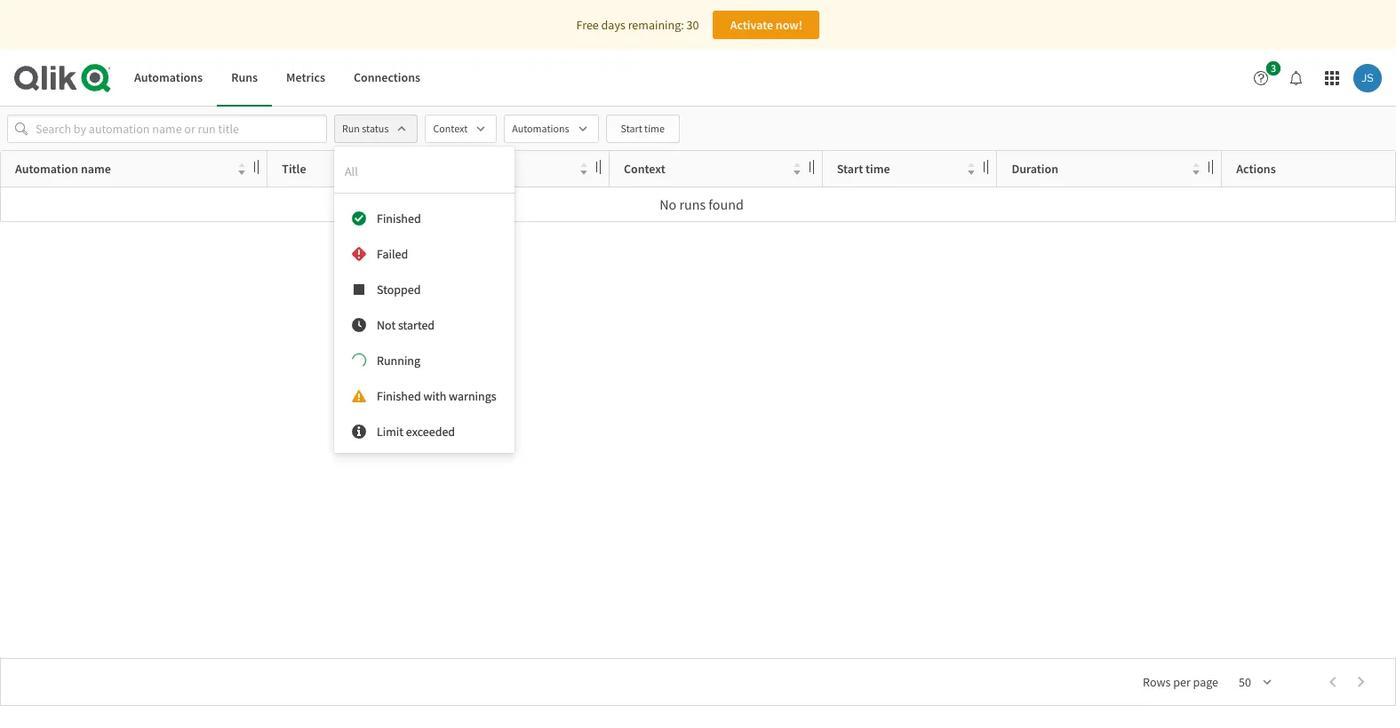 Task type: describe. For each thing, give the bounding box(es) containing it.
title
[[282, 161, 306, 177]]

run status button
[[334, 115, 418, 143]]

1 horizontal spatial time
[[866, 161, 890, 177]]

run status
[[342, 122, 389, 135]]

list box containing finished
[[334, 147, 514, 453]]

context
[[624, 161, 665, 177]]

failed
[[377, 246, 408, 262]]

with
[[423, 388, 446, 404]]

not started
[[377, 317, 435, 333]]

no runs found
[[660, 196, 744, 213]]

Search by automation name or run title text field
[[36, 115, 299, 143]]

finished option
[[334, 201, 514, 236]]

rows
[[1143, 675, 1171, 691]]

status
[[362, 122, 389, 135]]

start time inside button
[[621, 122, 665, 135]]

days
[[601, 17, 626, 33]]

no
[[660, 196, 677, 213]]

automation
[[15, 161, 78, 177]]

failed option
[[334, 236, 514, 272]]

not started option
[[334, 308, 514, 343]]

tab list containing automations
[[120, 50, 435, 107]]

actions
[[1237, 161, 1276, 177]]

remaining:
[[628, 17, 684, 33]]

duration
[[1012, 161, 1059, 177]]

metrics button
[[272, 50, 339, 107]]

1 vertical spatial start
[[837, 161, 863, 177]]

found
[[709, 196, 744, 213]]

stopped
[[377, 282, 421, 298]]

menu item for finished
[[345, 204, 377, 233]]

menu item for stopped
[[345, 276, 377, 304]]

metrics
[[286, 70, 325, 86]]

menu item for failed
[[345, 240, 377, 268]]

activate now!
[[730, 17, 803, 33]]

warnings
[[449, 388, 497, 404]]

running option
[[334, 343, 514, 379]]

start inside button
[[621, 122, 642, 135]]

1 vertical spatial start time
[[837, 161, 890, 177]]



Task type: locate. For each thing, give the bounding box(es) containing it.
not
[[377, 317, 396, 333]]

started
[[398, 317, 435, 333]]

menu item
[[345, 204, 377, 233], [345, 240, 377, 268], [345, 276, 377, 304], [345, 311, 377, 340], [345, 382, 377, 411], [345, 418, 377, 446]]

menu item for limit exceeded
[[345, 418, 377, 446]]

3 menu item from the top
[[345, 276, 377, 304]]

menu item inside finished option
[[345, 204, 377, 233]]

page
[[1193, 675, 1219, 691]]

menu item for finished with warnings
[[345, 382, 377, 411]]

connections
[[354, 70, 420, 86]]

limit
[[377, 424, 404, 440]]

connections button
[[339, 50, 435, 107]]

exceeded
[[406, 424, 455, 440]]

time
[[644, 122, 665, 135], [866, 161, 890, 177]]

per
[[1173, 675, 1191, 691]]

menu item up not
[[345, 276, 377, 304]]

menu item up 'stopped'
[[345, 240, 377, 268]]

finished down running
[[377, 388, 421, 404]]

menu item up the failed
[[345, 204, 377, 233]]

finished for finished with warnings
[[377, 388, 421, 404]]

automations
[[134, 70, 203, 86]]

30
[[687, 17, 699, 33]]

2 finished from the top
[[377, 388, 421, 404]]

menu item inside failed option
[[345, 240, 377, 268]]

finished with warnings
[[377, 388, 497, 404]]

0 vertical spatial finished
[[377, 211, 421, 227]]

start
[[621, 122, 642, 135], [837, 161, 863, 177]]

1 finished from the top
[[377, 211, 421, 227]]

limit exceeded option
[[334, 414, 514, 450]]

finished up the failed
[[377, 211, 421, 227]]

6 menu item from the top
[[345, 418, 377, 446]]

finished inside "option"
[[377, 388, 421, 404]]

2 menu item from the top
[[345, 240, 377, 268]]

0 horizontal spatial start time
[[621, 122, 665, 135]]

0 vertical spatial start time
[[621, 122, 665, 135]]

stopped option
[[334, 272, 514, 308]]

menu item inside not started option
[[345, 311, 377, 340]]

run in progress progress bar
[[350, 351, 369, 370]]

1 vertical spatial time
[[866, 161, 890, 177]]

runs button
[[217, 50, 272, 107]]

0 horizontal spatial time
[[644, 122, 665, 135]]

runs
[[231, 70, 258, 86]]

0 horizontal spatial start
[[621, 122, 642, 135]]

4 menu item from the top
[[345, 311, 377, 340]]

0 vertical spatial start
[[621, 122, 642, 135]]

1 menu item from the top
[[345, 204, 377, 233]]

finished
[[377, 211, 421, 227], [377, 388, 421, 404]]

finished for finished
[[377, 211, 421, 227]]

now!
[[776, 17, 803, 33]]

finished inside option
[[377, 211, 421, 227]]

menu item for not started
[[345, 311, 377, 340]]

0 vertical spatial time
[[644, 122, 665, 135]]

time inside button
[[644, 122, 665, 135]]

name
[[81, 161, 111, 177]]

finished with warnings option
[[334, 379, 514, 414]]

running
[[377, 353, 420, 369]]

limit exceeded
[[377, 424, 455, 440]]

rows per page
[[1143, 675, 1219, 691]]

runs
[[679, 196, 706, 213]]

start time button
[[606, 115, 680, 143]]

run in progress image
[[350, 351, 369, 370]]

start time
[[621, 122, 665, 135], [837, 161, 890, 177]]

tab list
[[120, 50, 435, 107]]

menu item up run in progress progress bar
[[345, 311, 377, 340]]

menu item left exceeded
[[345, 418, 377, 446]]

1 vertical spatial finished
[[377, 388, 421, 404]]

menu item down run in progress icon
[[345, 382, 377, 411]]

menu item inside the finished with warnings "option"
[[345, 382, 377, 411]]

option
[[334, 193, 514, 194]]

automations button
[[120, 50, 217, 107]]

free
[[576, 17, 599, 33]]

automation name
[[15, 161, 111, 177]]

activate
[[730, 17, 773, 33]]

1 horizontal spatial start
[[837, 161, 863, 177]]

activate now! link
[[713, 11, 820, 39]]

menu item inside 'stopped' option
[[345, 276, 377, 304]]

5 menu item from the top
[[345, 382, 377, 411]]

1 horizontal spatial start time
[[837, 161, 890, 177]]

list box
[[334, 147, 514, 453]]

menu item inside limit exceeded option
[[345, 418, 377, 446]]

free days remaining: 30
[[576, 17, 699, 33]]

run
[[342, 122, 360, 135]]



Task type: vqa. For each thing, say whether or not it's contained in the screenshot.
searchbar element
no



